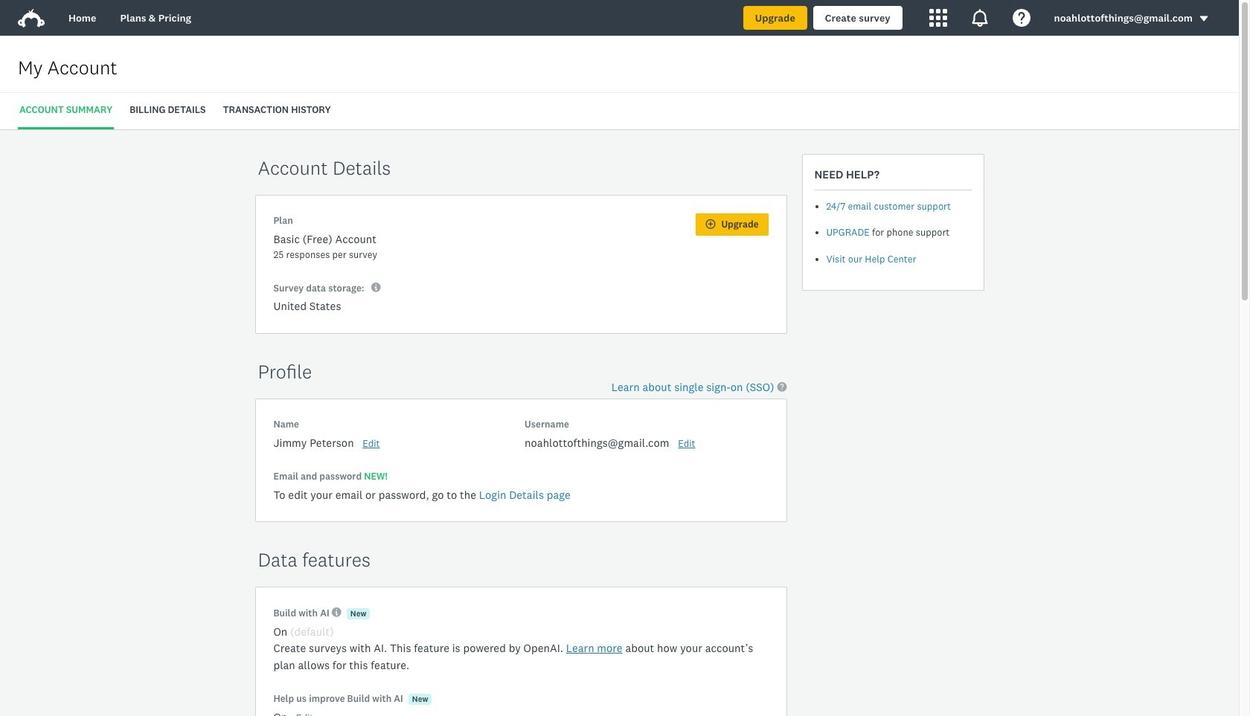 Task type: describe. For each thing, give the bounding box(es) containing it.
2 products icon image from the left
[[971, 9, 989, 27]]

dropdown arrow image
[[1199, 14, 1209, 24]]



Task type: locate. For each thing, give the bounding box(es) containing it.
surveymonkey logo image
[[18, 9, 45, 28]]

products icon image
[[929, 9, 947, 27], [971, 9, 989, 27]]

1 products icon image from the left
[[929, 9, 947, 27]]

help icon image
[[1013, 9, 1030, 27]]

0 horizontal spatial products icon image
[[929, 9, 947, 27]]

1 horizontal spatial products icon image
[[971, 9, 989, 27]]



Task type: vqa. For each thing, say whether or not it's contained in the screenshot.
SurveyMonkey Logo at the top left of page
yes



